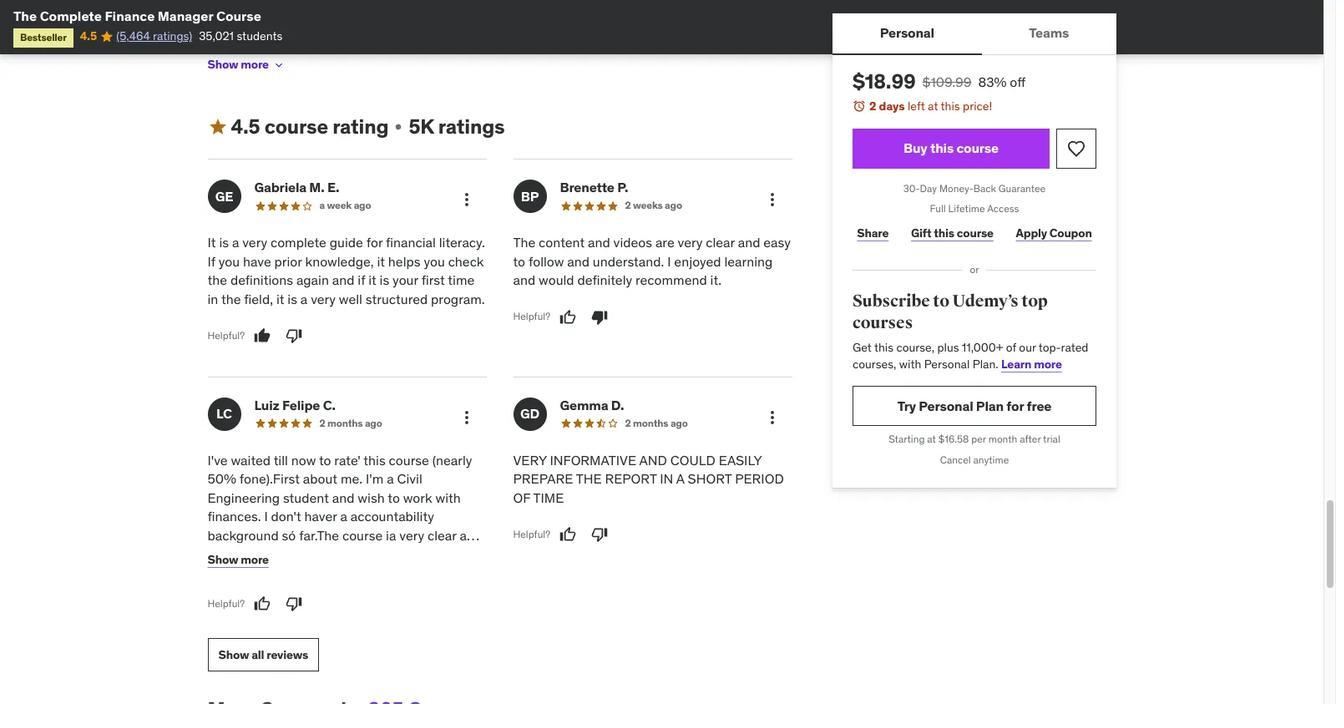 Task type: describe. For each thing, give the bounding box(es) containing it.
1 vertical spatial it
[[369, 272, 377, 288]]

wishlist image
[[1067, 138, 1087, 158]]

ia
[[386, 527, 396, 544]]

4.5 for 4.5 course rating
[[231, 113, 260, 139]]

2 you from the left
[[424, 253, 445, 270]]

mark review by gemma d. as helpful image
[[560, 527, 577, 543]]

additional actions for review by brenette p. image
[[762, 190, 782, 210]]

personal inside get this course, plus 11,000+ of our top-rated courses, with personal plan.
[[924, 357, 970, 372]]

don't
[[271, 508, 301, 525]]

30-
[[903, 182, 920, 194]]

till
[[274, 452, 288, 469]]

1 vertical spatial show
[[208, 552, 238, 567]]

ge
[[215, 188, 233, 205]]

learn more
[[1001, 357, 1062, 372]]

1 vertical spatial the
[[221, 290, 241, 307]]

i'm
[[366, 471, 384, 487]]

2 months ago for gemma d.
[[625, 417, 688, 429]]

course,
[[896, 340, 935, 355]]

2 for gemma d.
[[625, 417, 631, 429]]

very
[[513, 452, 547, 469]]

prior
[[274, 253, 302, 270]]

enjoyed
[[675, 253, 721, 270]]

i've waited till now to rate' this course (nearly 50% fone).
[[208, 452, 472, 487]]

share button
[[853, 217, 893, 250]]

2 for brenette p.
[[625, 199, 631, 212]]

(nearly
[[433, 452, 472, 469]]

have
[[243, 253, 271, 270]]

1 horizontal spatial is
[[288, 290, 297, 307]]

lc
[[216, 406, 232, 422]]

and down content
[[568, 253, 590, 270]]

to inside i've waited till now to rate' this course (nearly 50% fone).
[[319, 452, 331, 469]]

medium image
[[208, 117, 228, 137]]

very up have
[[242, 234, 267, 251]]

a right it
[[232, 234, 239, 251]]

exposes
[[314, 546, 365, 562]]

gift this course
[[911, 225, 994, 240]]

of
[[513, 489, 531, 506]]

left
[[908, 99, 925, 114]]

literacy.
[[439, 234, 485, 251]]

gemma d.
[[560, 397, 624, 414]]

top-
[[1039, 340, 1061, 355]]

time
[[448, 272, 475, 288]]

rated
[[1061, 340, 1089, 355]]

mark review by gemma d. as unhelpful image
[[592, 527, 608, 543]]

mark review by luiz felipe c. as helpful image
[[254, 596, 271, 612]]

bestseller
[[20, 31, 67, 44]]

our
[[1019, 340, 1036, 355]]

2 right "alarm" icon on the top of the page
[[869, 99, 876, 114]]

try personal plan for free link
[[853, 386, 1097, 426]]

if
[[208, 253, 215, 270]]

this down $109.99 at the right of page
[[941, 99, 960, 114]]

2 months ago for luiz felipe c.
[[320, 417, 382, 429]]

83%
[[978, 74, 1007, 90]]

all
[[252, 647, 264, 662]]

share
[[857, 225, 889, 240]]

ratings)
[[153, 29, 192, 44]]

get this course, plus 11,000+ of our top-rated courses, with personal plan.
[[853, 340, 1089, 372]]

your
[[393, 272, 418, 288]]

for inside it is a very complete guide for financial literacy. if you have prior knowledge, it helps you check the definitions again and if it is your first time in the field, it is a very well structured program.
[[366, 234, 383, 251]]

2 show more button from the top
[[208, 543, 269, 576]]

the content and videos are very clear and easy to follow and understand. i enjoyed learning and would definitely recommend it.
[[513, 234, 791, 288]]

11,000+
[[962, 340, 1003, 355]]

very inside the course ia very clear and beginner friendly. exposes a lot of concepts quite intuitively.
[[400, 527, 425, 544]]

student
[[283, 489, 329, 506]]

2 vertical spatial personal
[[919, 398, 973, 414]]

bp
[[521, 188, 539, 205]]

first
[[422, 272, 445, 288]]

the
[[576, 471, 602, 487]]

or
[[970, 263, 979, 276]]

and up learning at the right top of page
[[738, 234, 761, 251]]

gemma
[[560, 397, 609, 414]]

courses
[[853, 312, 913, 333]]

per
[[971, 433, 986, 446]]

4.5 course rating
[[231, 113, 389, 139]]

show more for first show more button from the bottom of the page
[[208, 552, 269, 567]]

at inside starting at $16.58 per month after trial cancel anytime
[[927, 433, 936, 446]]

access
[[987, 203, 1019, 215]]

coupon
[[1050, 225, 1092, 240]]

of inside the course ia very clear and beginner friendly. exposes a lot of concepts quite intuitively.
[[397, 546, 409, 562]]

a down again
[[301, 290, 308, 307]]

very inside the content and videos are very clear and easy to follow and understand. i enjoyed learning and would definitely recommend it.
[[678, 234, 703, 251]]

personal button
[[833, 13, 982, 53]]

learn
[[1001, 357, 1032, 372]]

check
[[448, 253, 484, 270]]

m.
[[309, 179, 325, 196]]

could
[[671, 452, 716, 469]]

the for complete
[[13, 8, 37, 24]]

tab list containing personal
[[833, 13, 1117, 55]]

guide
[[330, 234, 363, 251]]

top
[[1022, 291, 1048, 312]]

this inside i've waited till now to rate' this course (nearly 50% fone).
[[364, 452, 386, 469]]

show all reviews button
[[208, 638, 319, 672]]

are
[[656, 234, 675, 251]]

and inside the course ia very clear and beginner friendly. exposes a lot of concepts quite intuitively.
[[460, 527, 482, 544]]

months for gemma d.
[[633, 417, 669, 429]]

d.
[[611, 397, 624, 414]]

structured
[[366, 290, 428, 307]]

brenette
[[560, 179, 615, 196]]

0 vertical spatial is
[[219, 234, 229, 251]]

personal inside button
[[880, 25, 934, 41]]

a right haver
[[340, 508, 348, 525]]

clear inside the course ia very clear and beginner friendly. exposes a lot of concepts quite intuitively.
[[428, 527, 457, 544]]

follow
[[529, 253, 564, 270]]

additional actions for review by gabriela m. e. image
[[457, 190, 477, 210]]

this for buy
[[930, 140, 954, 156]]

work
[[403, 489, 433, 506]]

$109.99
[[922, 74, 972, 90]]

this for gift
[[934, 225, 954, 240]]

alarm image
[[853, 99, 866, 113]]

teams
[[1029, 25, 1069, 41]]

apply coupon button
[[1012, 217, 1097, 250]]

price!
[[963, 99, 992, 114]]

4.5 for 4.5
[[80, 29, 97, 44]]

ago for gemma d.
[[671, 417, 688, 429]]

apply coupon
[[1016, 225, 1092, 240]]

day
[[920, 182, 937, 194]]

udemy's
[[952, 291, 1019, 312]]

to inside subscribe to udemy's top courses
[[933, 291, 949, 312]]

videos
[[614, 234, 653, 251]]

very informative and could easily prepare the report in a short period of time
[[513, 452, 784, 506]]

plan
[[976, 398, 1004, 414]]

intuitively.
[[241, 564, 301, 581]]

2 days left at this price!
[[869, 99, 992, 114]]

it.
[[711, 272, 722, 288]]

plus
[[937, 340, 959, 355]]

apply
[[1016, 225, 1047, 240]]

would
[[539, 272, 575, 288]]

additional actions for review by luiz felipe c. image
[[457, 408, 477, 428]]

days
[[879, 99, 905, 114]]

easy
[[764, 234, 791, 251]]

full
[[930, 203, 946, 215]]

fone).
[[240, 471, 273, 487]]

course inside the course ia very clear and beginner friendly. exposes a lot of concepts quite intuitively.
[[343, 527, 383, 544]]

ago for luiz felipe c.
[[365, 417, 382, 429]]

$18.99
[[853, 69, 916, 94]]

c.
[[323, 397, 336, 414]]

a left 'week'
[[320, 199, 325, 212]]

course up gabriela m. e.
[[265, 113, 328, 139]]



Task type: vqa. For each thing, say whether or not it's contained in the screenshot.
The within "The Content And Videos Are Very Clear And Easy To Follow And Understand. I Enjoyed Learning And Would Definitely Recommend It."
yes



Task type: locate. For each thing, give the bounding box(es) containing it.
of right lot
[[397, 546, 409, 562]]

2
[[869, 99, 876, 114], [625, 199, 631, 212], [320, 417, 325, 429], [625, 417, 631, 429]]

the inside the course ia very clear and beginner friendly. exposes a lot of concepts quite intuitively.
[[317, 527, 339, 544]]

the up the in
[[208, 272, 227, 288]]

2 weeks ago
[[625, 199, 683, 212]]

very down again
[[311, 290, 336, 307]]

the for course
[[317, 527, 339, 544]]

0 vertical spatial clear
[[706, 234, 735, 251]]

with inside first about me. i'm a civil engineering student and wish to work with finances. i don't haver a accountability background só far.
[[436, 489, 461, 506]]

this for get
[[874, 340, 894, 355]]

personal down plus
[[924, 357, 970, 372]]

clear up enjoyed
[[706, 234, 735, 251]]

show down 35,021
[[208, 57, 238, 72]]

show down background
[[208, 552, 238, 567]]

ago up could
[[671, 417, 688, 429]]

0 vertical spatial 4.5
[[80, 29, 97, 44]]

with down the course,
[[899, 357, 921, 372]]

2 show more from the top
[[208, 552, 269, 567]]

2 horizontal spatial is
[[380, 272, 390, 288]]

ago for gabriela m. e.
[[354, 199, 371, 212]]

this up the "i'm"
[[364, 452, 386, 469]]

ago right 'weeks' at the left
[[665, 199, 683, 212]]

show more button down "finances."
[[208, 543, 269, 576]]

i inside the content and videos are very clear and easy to follow and understand. i enjoyed learning and would definitely recommend it.
[[668, 253, 671, 270]]

4.5 right the medium image
[[231, 113, 260, 139]]

0 horizontal spatial months
[[328, 417, 363, 429]]

luiz felipe c.
[[254, 397, 336, 414]]

report
[[605, 471, 657, 487]]

show inside show all reviews button
[[218, 647, 249, 662]]

the course ia very clear and beginner friendly. exposes a lot of concepts quite intuitively.
[[208, 527, 482, 581]]

students
[[237, 29, 283, 44]]

0 vertical spatial show
[[208, 57, 238, 72]]

0 horizontal spatial you
[[219, 253, 240, 270]]

to up accountability
[[388, 489, 400, 506]]

field,
[[244, 290, 273, 307]]

0 horizontal spatial it
[[276, 290, 284, 307]]

first about me. i'm a civil engineering student and wish to work with finances. i don't haver a accountability background só far.
[[208, 471, 461, 544]]

off
[[1010, 74, 1026, 90]]

show more button
[[208, 48, 286, 82], [208, 543, 269, 576]]

xsmall image
[[272, 58, 286, 72]]

felipe
[[282, 397, 320, 414]]

helpful? for it is a very complete guide for financial literacy. if you have prior knowledge, it helps you check the definitions again and if it is your first time in the field, it is a very well structured program.
[[208, 329, 245, 341]]

1 horizontal spatial 2 months ago
[[625, 417, 688, 429]]

undo mark review by gabriela m. e. as helpful image
[[254, 328, 271, 344]]

show more inside button
[[208, 57, 269, 72]]

1 horizontal spatial it
[[369, 272, 377, 288]]

accountability
[[351, 508, 434, 525]]

to up about
[[319, 452, 331, 469]]

5k ratings
[[409, 113, 505, 139]]

i've
[[208, 452, 228, 469]]

this right 'gift'
[[934, 225, 954, 240]]

for right guide
[[366, 234, 383, 251]]

undo mark review by brenette p. as unhelpful image
[[592, 309, 608, 326]]

1 show more from the top
[[208, 57, 269, 72]]

2 vertical spatial more
[[241, 552, 269, 567]]

0 horizontal spatial of
[[397, 546, 409, 562]]

0 vertical spatial at
[[928, 99, 938, 114]]

months down c.
[[328, 417, 363, 429]]

with right work
[[436, 489, 461, 506]]

course up the "civil"
[[389, 452, 429, 469]]

0 horizontal spatial with
[[436, 489, 461, 506]]

1 months from the left
[[328, 417, 363, 429]]

brenette p.
[[560, 179, 629, 196]]

the right the in
[[221, 290, 241, 307]]

helpful? for very informative and could easily prepare the report in a short period of time
[[513, 528, 551, 540]]

1 horizontal spatial clear
[[706, 234, 735, 251]]

1 horizontal spatial the
[[317, 527, 339, 544]]

and up concepts
[[460, 527, 482, 544]]

course up back
[[957, 140, 999, 156]]

beginner
[[208, 546, 261, 562]]

i inside first about me. i'm a civil engineering student and wish to work with finances. i don't haver a accountability background só far.
[[264, 508, 268, 525]]

very
[[242, 234, 267, 251], [678, 234, 703, 251], [311, 290, 336, 307], [400, 527, 425, 544]]

to left udemy's
[[933, 291, 949, 312]]

week
[[327, 199, 352, 212]]

1 vertical spatial i
[[264, 508, 268, 525]]

very up enjoyed
[[678, 234, 703, 251]]

get
[[853, 340, 872, 355]]

0 horizontal spatial for
[[366, 234, 383, 251]]

ago up the "i'm"
[[365, 417, 382, 429]]

xsmall image
[[392, 120, 406, 134]]

this inside "button"
[[930, 140, 954, 156]]

mark review by gabriela m. e. as unhelpful image
[[286, 328, 303, 344]]

informative
[[550, 452, 637, 469]]

2 months from the left
[[633, 417, 669, 429]]

background
[[208, 527, 279, 544]]

1 show more button from the top
[[208, 48, 286, 82]]

for
[[366, 234, 383, 251], [1007, 398, 1024, 414]]

subscribe
[[853, 291, 930, 312]]

2 vertical spatial the
[[317, 527, 339, 544]]

a left lot
[[368, 546, 375, 562]]

it right if on the left top of the page
[[369, 272, 377, 288]]

helpful? left mark review by gemma d. as helpful image
[[513, 528, 551, 540]]

0 vertical spatial for
[[366, 234, 383, 251]]

1 horizontal spatial months
[[633, 417, 669, 429]]

show more for second show more button from the bottom
[[208, 57, 269, 72]]

it right "field,"
[[276, 290, 284, 307]]

0 vertical spatial i
[[668, 253, 671, 270]]

personal up $16.58
[[919, 398, 973, 414]]

helpful? down quite
[[208, 597, 245, 610]]

more left xsmall icon
[[241, 57, 269, 72]]

and down me.
[[332, 489, 355, 506]]

the down haver
[[317, 527, 339, 544]]

helpful?
[[513, 310, 551, 323], [208, 329, 245, 341], [513, 528, 551, 540], [208, 597, 245, 610]]

and left if on the left top of the page
[[332, 272, 355, 288]]

show more down 35,021 students
[[208, 57, 269, 72]]

1 horizontal spatial for
[[1007, 398, 1024, 414]]

more down top-
[[1034, 357, 1062, 372]]

0 horizontal spatial clear
[[428, 527, 457, 544]]

subscribe to udemy's top courses
[[853, 291, 1048, 333]]

helpful? left undo mark review by gabriela m. e. as helpful icon
[[208, 329, 245, 341]]

and
[[640, 452, 667, 469]]

ago for brenette p.
[[665, 199, 683, 212]]

0 vertical spatial more
[[241, 57, 269, 72]]

with
[[899, 357, 921, 372], [436, 489, 461, 506]]

plan.
[[973, 357, 999, 372]]

course inside "button"
[[957, 140, 999, 156]]

clear inside the content and videos are very clear and easy to follow and understand. i enjoyed learning and would definitely recommend it.
[[706, 234, 735, 251]]

and down follow
[[513, 272, 536, 288]]

is down again
[[288, 290, 297, 307]]

this
[[941, 99, 960, 114], [930, 140, 954, 156], [934, 225, 954, 240], [874, 340, 894, 355], [364, 452, 386, 469]]

e.
[[327, 179, 339, 196]]

35,021
[[199, 29, 234, 44]]

0 vertical spatial the
[[13, 8, 37, 24]]

50%
[[208, 471, 236, 487]]

1 vertical spatial show more
[[208, 552, 269, 567]]

you up first
[[424, 253, 445, 270]]

0 horizontal spatial i
[[264, 508, 268, 525]]

finances.
[[208, 508, 261, 525]]

it left helps
[[377, 253, 385, 270]]

understand.
[[593, 253, 665, 270]]

buy this course button
[[853, 128, 1050, 168]]

2 vertical spatial it
[[276, 290, 284, 307]]

now
[[291, 452, 316, 469]]

easily
[[719, 452, 762, 469]]

1 vertical spatial show more button
[[208, 543, 269, 576]]

to left follow
[[513, 253, 526, 270]]

2 vertical spatial is
[[288, 290, 297, 307]]

anytime
[[973, 454, 1009, 466]]

at left $16.58
[[927, 433, 936, 446]]

is right it
[[219, 234, 229, 251]]

quite
[[208, 564, 238, 581]]

1 vertical spatial clear
[[428, 527, 457, 544]]

2 up informative
[[625, 417, 631, 429]]

2 for luiz felipe c.
[[320, 417, 325, 429]]

show
[[208, 57, 238, 72], [208, 552, 238, 567], [218, 647, 249, 662]]

1 vertical spatial 4.5
[[231, 113, 260, 139]]

the up follow
[[513, 234, 536, 251]]

gift this course link
[[907, 217, 998, 250]]

mark review by brenette p. as helpful image
[[560, 309, 577, 326]]

1 vertical spatial of
[[397, 546, 409, 562]]

0 vertical spatial the
[[208, 272, 227, 288]]

waited
[[231, 452, 271, 469]]

and left videos
[[588, 234, 611, 251]]

content
[[539, 234, 585, 251]]

2 2 months ago from the left
[[625, 417, 688, 429]]

knowledge,
[[305, 253, 374, 270]]

financial
[[386, 234, 436, 251]]

the
[[208, 272, 227, 288], [221, 290, 241, 307]]

if
[[358, 272, 365, 288]]

2 horizontal spatial it
[[377, 253, 385, 270]]

0 horizontal spatial is
[[219, 234, 229, 251]]

show more button down 35,021 students
[[208, 48, 286, 82]]

try
[[897, 398, 916, 414]]

2 horizontal spatial the
[[513, 234, 536, 251]]

show more down background
[[208, 552, 269, 567]]

is left your
[[380, 272, 390, 288]]

tab list
[[833, 13, 1117, 55]]

2 months ago
[[320, 417, 382, 429], [625, 417, 688, 429]]

1 you from the left
[[219, 253, 240, 270]]

gabriela m. e.
[[254, 179, 339, 196]]

free
[[1027, 398, 1052, 414]]

course inside i've waited till now to rate' this course (nearly 50% fone).
[[389, 452, 429, 469]]

1 vertical spatial with
[[436, 489, 461, 506]]

and inside it is a very complete guide for financial literacy. if you have prior knowledge, it helps you check the definitions again and if it is your first time in the field, it is a very well structured program.
[[332, 272, 355, 288]]

(5,464
[[116, 29, 150, 44]]

$18.99 $109.99 83% off
[[853, 69, 1026, 94]]

1 vertical spatial at
[[927, 433, 936, 446]]

0 vertical spatial show more button
[[208, 48, 286, 82]]

1 2 months ago from the left
[[320, 417, 382, 429]]

far.
[[299, 527, 317, 544]]

ratings
[[438, 113, 505, 139]]

for left free
[[1007, 398, 1024, 414]]

manager
[[158, 8, 213, 24]]

to inside first about me. i'm a civil engineering student and wish to work with finances. i don't haver a accountability background só far.
[[388, 489, 400, 506]]

clear up concepts
[[428, 527, 457, 544]]

to inside the content and videos are very clear and easy to follow and understand. i enjoyed learning and would definitely recommend it.
[[513, 253, 526, 270]]

helpful? left mark review by brenette p. as helpful icon
[[513, 310, 551, 323]]

cancel
[[940, 454, 971, 466]]

$16.58
[[939, 433, 969, 446]]

2 months ago down c.
[[320, 417, 382, 429]]

1 vertical spatial personal
[[924, 357, 970, 372]]

this right buy
[[930, 140, 954, 156]]

course left 'ia'
[[343, 527, 383, 544]]

show left all
[[218, 647, 249, 662]]

complete
[[271, 234, 327, 251]]

buy
[[904, 140, 927, 156]]

clear
[[706, 234, 735, 251], [428, 527, 457, 544]]

i left don't
[[264, 508, 268, 525]]

ago right 'week'
[[354, 199, 371, 212]]

1 horizontal spatial i
[[668, 253, 671, 270]]

to
[[513, 253, 526, 270], [933, 291, 949, 312], [319, 452, 331, 469], [388, 489, 400, 506]]

more down background
[[241, 552, 269, 567]]

is
[[219, 234, 229, 251], [380, 272, 390, 288], [288, 290, 297, 307]]

2 down c.
[[320, 417, 325, 429]]

of
[[1006, 340, 1016, 355], [397, 546, 409, 562]]

the up 'bestseller' in the top of the page
[[13, 8, 37, 24]]

and inside first about me. i'm a civil engineering student and wish to work with finances. i don't haver a accountability background só far.
[[332, 489, 355, 506]]

months for luiz felipe c.
[[328, 417, 363, 429]]

0 vertical spatial show more
[[208, 57, 269, 72]]

lifetime
[[948, 203, 985, 215]]

more for second show more button from the bottom
[[241, 57, 269, 72]]

mark review by luiz felipe c. as unhelpful image
[[286, 596, 303, 612]]

0 horizontal spatial 2 months ago
[[320, 417, 382, 429]]

of inside get this course, plus 11,000+ of our top-rated courses, with personal plan.
[[1006, 340, 1016, 355]]

additional actions for review by gemma d. image
[[762, 408, 782, 428]]

0 vertical spatial of
[[1006, 340, 1016, 355]]

1 horizontal spatial of
[[1006, 340, 1016, 355]]

0 horizontal spatial the
[[13, 8, 37, 24]]

1 vertical spatial the
[[513, 234, 536, 251]]

it
[[377, 253, 385, 270], [369, 272, 377, 288], [276, 290, 284, 307]]

a right the "i'm"
[[387, 471, 394, 487]]

1 vertical spatial for
[[1007, 398, 1024, 414]]

course
[[265, 113, 328, 139], [957, 140, 999, 156], [957, 225, 994, 240], [389, 452, 429, 469], [343, 527, 383, 544]]

personal up $18.99 at the top of page
[[880, 25, 934, 41]]

months
[[328, 417, 363, 429], [633, 417, 669, 429]]

1 vertical spatial is
[[380, 272, 390, 288]]

0 vertical spatial with
[[899, 357, 921, 372]]

you
[[219, 253, 240, 270], [424, 253, 445, 270]]

the for content
[[513, 234, 536, 251]]

2 down p.
[[625, 199, 631, 212]]

0 vertical spatial it
[[377, 253, 385, 270]]

1 horizontal spatial with
[[899, 357, 921, 372]]

short
[[688, 471, 732, 487]]

very right 'ia'
[[400, 527, 425, 544]]

this inside get this course, plus 11,000+ of our top-rated courses, with personal plan.
[[874, 340, 894, 355]]

you right the if at the top left
[[219, 253, 240, 270]]

a inside the course ia very clear and beginner friendly. exposes a lot of concepts quite intuitively.
[[368, 546, 375, 562]]

after
[[1020, 433, 1041, 446]]

again
[[297, 272, 329, 288]]

this up courses,
[[874, 340, 894, 355]]

at right "left"
[[928, 99, 938, 114]]

more for first show more button from the bottom of the page
[[241, 552, 269, 567]]

1 horizontal spatial you
[[424, 253, 445, 270]]

months up 'and'
[[633, 417, 669, 429]]

with inside get this course, plus 11,000+ of our top-rated courses, with personal plan.
[[899, 357, 921, 372]]

complete
[[40, 8, 102, 24]]

só
[[282, 527, 296, 544]]

luiz
[[254, 397, 280, 414]]

0 vertical spatial personal
[[880, 25, 934, 41]]

definitions
[[231, 272, 293, 288]]

and
[[588, 234, 611, 251], [738, 234, 761, 251], [568, 253, 590, 270], [332, 272, 355, 288], [513, 272, 536, 288], [332, 489, 355, 506], [460, 527, 482, 544]]

1 vertical spatial more
[[1034, 357, 1062, 372]]

helpful? for the content and videos are very clear and easy to follow and understand. i enjoyed learning and would definitely recommend it.
[[513, 310, 551, 323]]

time
[[533, 489, 564, 506]]

i up recommend
[[668, 253, 671, 270]]

of left our on the right of page
[[1006, 340, 1016, 355]]

gd
[[521, 406, 540, 422]]

recommend
[[636, 272, 707, 288]]

course down lifetime
[[957, 225, 994, 240]]

2 vertical spatial show
[[218, 647, 249, 662]]

0 horizontal spatial 4.5
[[80, 29, 97, 44]]

finance
[[105, 8, 155, 24]]

1 horizontal spatial 4.5
[[231, 113, 260, 139]]

civil
[[397, 471, 423, 487]]

4.5 down complete at the top of the page
[[80, 29, 97, 44]]

2 months ago up 'and'
[[625, 417, 688, 429]]

the inside the content and videos are very clear and easy to follow and understand. i enjoyed learning and would definitely recommend it.
[[513, 234, 536, 251]]



